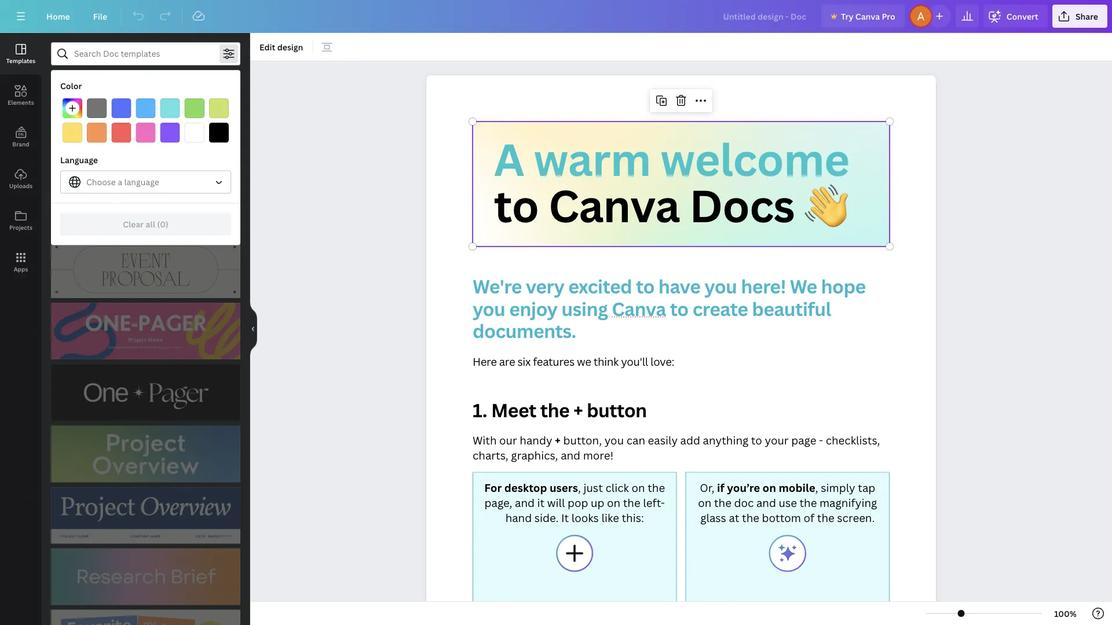 Task type: locate. For each thing, give the bounding box(es) containing it.
we're very excited to have you here! we hope you enjoy using canva to create beautiful documents.
[[473, 274, 870, 344]]

Orange button
[[87, 123, 107, 143]]

can
[[627, 433, 646, 448]]

edit
[[260, 41, 275, 52]]

canva for pro
[[856, 11, 880, 22]]

templates button
[[0, 33, 42, 75]]

you right have
[[705, 274, 737, 299]]

see
[[218, 107, 231, 117]]

0 horizontal spatial all
[[146, 219, 155, 230]]

Yellow button
[[63, 123, 82, 143]]

meet
[[491, 398, 536, 423]]

1. meet the + button
[[473, 398, 647, 423]]

+
[[574, 398, 583, 423], [555, 433, 561, 448]]

yellow image
[[63, 123, 82, 143]]

Light blue button
[[136, 99, 156, 118]]

1 vertical spatial canva
[[549, 175, 680, 236]]

to
[[494, 175, 539, 236], [636, 274, 655, 299], [670, 296, 689, 322], [752, 433, 763, 448]]

edit design
[[260, 41, 303, 52]]

1 horizontal spatial +
[[574, 398, 583, 423]]

button
[[587, 398, 647, 423]]

Purple button
[[160, 123, 180, 143]]

lime image
[[209, 99, 229, 118], [209, 99, 229, 118]]

1 horizontal spatial you
[[605, 433, 624, 448]]

event/business proposal professional docs banner in beige dark brown warm classic style image
[[51, 242, 240, 299]]

-
[[819, 433, 824, 448]]

design
[[277, 41, 303, 52]]

Black button
[[209, 123, 229, 143]]

turquoise blue image
[[160, 99, 180, 118], [160, 99, 180, 118]]

0 vertical spatial +
[[574, 398, 583, 423]]

color
[[60, 80, 82, 91]]

0 horizontal spatial +
[[555, 433, 561, 448]]

you left enjoy
[[473, 296, 505, 322]]

all inside button
[[146, 219, 155, 230]]

color option group
[[60, 96, 231, 145]]

projects
[[9, 224, 32, 232]]

more!
[[583, 448, 614, 463]]

see all
[[218, 107, 240, 117]]

grass green image
[[185, 99, 204, 118], [185, 99, 204, 118]]

canva inside button
[[856, 11, 880, 22]]

#737373 image
[[87, 99, 107, 118], [87, 99, 107, 118]]

doc templates
[[51, 106, 109, 117]]

very
[[526, 274, 565, 299]]

a
[[494, 129, 524, 189]]

light blue image
[[136, 99, 156, 118], [136, 99, 156, 118]]

orange image
[[87, 123, 107, 143], [87, 123, 107, 143]]

canva inside we're very excited to have you here! we hope you enjoy using canva to create beautiful documents.
[[612, 296, 666, 322]]

to canva docs 👋
[[494, 175, 848, 236]]

0 vertical spatial all
[[232, 107, 240, 117]]

0 vertical spatial canva
[[856, 11, 880, 22]]

letter
[[237, 79, 259, 90]]

100%
[[1055, 609, 1077, 620]]

research brief docs banner in orange teal pink soft pastels style image
[[51, 549, 240, 606]]

#737373 button
[[87, 99, 107, 118]]

home link
[[37, 5, 79, 28]]

1 vertical spatial all
[[146, 219, 155, 230]]

pro
[[882, 11, 896, 22]]

black image
[[209, 123, 229, 143], [209, 123, 229, 143]]

and
[[561, 448, 581, 463]]

royal blue image
[[111, 99, 131, 118], [111, 99, 131, 118]]

here are six features we think you'll love:
[[473, 354, 675, 369]]

add
[[681, 433, 701, 448]]

button,
[[564, 433, 602, 448]]

all inside button
[[232, 107, 240, 117]]

all right the 'see'
[[232, 107, 240, 117]]

white image
[[185, 123, 204, 143]]

Lime button
[[209, 99, 229, 118]]

features
[[533, 354, 575, 369]]

+ right handy
[[555, 433, 561, 448]]

try canva pro button
[[822, 5, 905, 28]]

templates
[[69, 106, 109, 117]]

graphics,
[[511, 448, 558, 463]]

+ for the
[[574, 398, 583, 423]]

choose a language
[[86, 177, 159, 188]]

language
[[60, 155, 98, 166]]

project overview/one-pager professional docs banner in black white sleek monochrome style image
[[51, 365, 240, 421]]

1 vertical spatial +
[[555, 433, 561, 448]]

1 horizontal spatial all
[[232, 107, 240, 117]]

+ right the
[[574, 398, 583, 423]]

Pink button
[[136, 123, 156, 143]]

canva
[[856, 11, 880, 22], [549, 175, 680, 236], [612, 296, 666, 322]]

all left "(0)"
[[146, 219, 155, 230]]

project overview/one-pager professional docs banner in blue white traditional corporate style image
[[51, 488, 240, 544]]

checklists,
[[826, 433, 881, 448]]

all
[[232, 107, 240, 117], [146, 219, 155, 230]]

warm
[[534, 129, 651, 189]]

your
[[765, 433, 789, 448]]

add a new color image
[[63, 99, 82, 118], [63, 99, 82, 118]]

2 vertical spatial canva
[[612, 296, 666, 322]]

project overview/one-pager professional docs banner in pink dark blue yellow playful abstract style image
[[51, 303, 240, 360]]

purple image
[[160, 123, 180, 143], [160, 123, 180, 143]]

you inside button, you can easily add anything to your page - checklists, charts, graphics, and more!
[[605, 433, 624, 448]]

uploads
[[9, 182, 33, 190]]

elements button
[[0, 75, 42, 116]]

documents.
[[473, 319, 576, 344]]

project overview docs banner in light green blue vibrant professional style image
[[51, 426, 240, 483]]

clear all (0) button
[[60, 213, 231, 236]]

try canva pro
[[841, 11, 896, 22]]

projects button
[[0, 200, 42, 242]]

you'll
[[621, 354, 648, 369]]

you
[[705, 274, 737, 299], [473, 296, 505, 322], [605, 433, 624, 448]]

coral red image
[[111, 123, 131, 143]]

pink image
[[136, 123, 156, 143]]

file
[[93, 11, 107, 22]]

None text field
[[427, 75, 936, 626]]

doc
[[51, 106, 67, 117]]

handy
[[520, 433, 553, 448]]

excited
[[569, 274, 632, 299]]

0 horizontal spatial you
[[473, 296, 505, 322]]

you left can
[[605, 433, 624, 448]]

six
[[518, 354, 531, 369]]

(0)
[[157, 219, 169, 230]]

home
[[46, 11, 70, 22]]



Task type: vqa. For each thing, say whether or not it's contained in the screenshot.
the Projects
yes



Task type: describe. For each thing, give the bounding box(es) containing it.
see all button
[[217, 100, 242, 123]]

Coral red button
[[111, 123, 131, 143]]

have
[[659, 274, 701, 299]]

clear all (0)
[[123, 219, 169, 230]]

with
[[473, 433, 497, 448]]

convert
[[1007, 11, 1039, 22]]

hide image
[[250, 302, 257, 357]]

button, you can easily add anything to your page - checklists, charts, graphics, and more!
[[473, 433, 883, 463]]

think
[[594, 354, 619, 369]]

edit design button
[[255, 38, 308, 56]]

brand button
[[0, 116, 42, 158]]

planner
[[59, 79, 89, 90]]

doc templates button
[[50, 100, 110, 123]]

👋
[[805, 175, 848, 236]]

results
[[63, 225, 90, 236]]

Language button
[[60, 171, 231, 194]]

create
[[693, 296, 748, 322]]

here!
[[741, 274, 786, 299]]

all results
[[51, 225, 90, 236]]

pink image
[[136, 123, 156, 143]]

clear
[[123, 219, 144, 230]]

100% button
[[1047, 605, 1085, 624]]

brand
[[12, 140, 29, 148]]

all
[[51, 225, 61, 236]]

a
[[118, 177, 122, 188]]

main menu bar
[[0, 0, 1113, 33]]

file button
[[84, 5, 117, 28]]

none text field containing a warm welcome
[[427, 75, 936, 626]]

side panel tab list
[[0, 33, 42, 283]]

we
[[790, 274, 817, 299]]

yellow image
[[63, 123, 82, 143]]

try
[[841, 11, 854, 22]]

hope
[[821, 274, 866, 299]]

charts,
[[473, 448, 509, 463]]

cover letter button
[[204, 72, 266, 96]]

using
[[562, 296, 608, 322]]

anything
[[703, 433, 749, 448]]

love:
[[651, 354, 675, 369]]

all for see
[[232, 107, 240, 117]]

white image
[[185, 123, 204, 143]]

the
[[540, 398, 570, 423]]

Turquoise blue button
[[160, 99, 180, 118]]

a warm welcome
[[494, 129, 850, 189]]

one pager doc in black and white blue light blue classic professional style image
[[51, 123, 117, 209]]

are
[[499, 354, 515, 369]]

Grass green button
[[185, 99, 204, 118]]

White button
[[185, 123, 204, 143]]

creative brief doc in black and white grey editorial style image
[[193, 123, 259, 209]]

planner button
[[51, 72, 96, 96]]

Royal blue button
[[111, 99, 131, 118]]

our
[[500, 433, 517, 448]]

language
[[124, 177, 159, 188]]

cover letter
[[212, 79, 259, 90]]

docs
[[690, 175, 795, 236]]

Search Doc templates search field
[[74, 43, 217, 65]]

1.
[[473, 398, 487, 423]]

templates
[[6, 57, 35, 65]]

share button
[[1053, 5, 1108, 28]]

easily
[[648, 433, 678, 448]]

choose
[[86, 177, 116, 188]]

Design title text field
[[714, 5, 817, 28]]

coral red image
[[111, 123, 131, 143]]

research brief doc in orange teal pink soft pastels style image
[[122, 123, 188, 209]]

with our handy +
[[473, 433, 561, 448]]

we're
[[473, 274, 522, 299]]

elements
[[8, 99, 34, 106]]

favorite things questionnaire docs banner in blue orange green playful style image
[[51, 611, 240, 626]]

beautiful
[[752, 296, 832, 322]]

apps button
[[0, 242, 42, 283]]

welcome
[[661, 129, 850, 189]]

enjoy
[[509, 296, 558, 322]]

apps
[[14, 265, 28, 273]]

here
[[473, 354, 497, 369]]

all for clear
[[146, 219, 155, 230]]

cover
[[212, 79, 235, 90]]

convert button
[[984, 5, 1048, 28]]

page
[[792, 433, 817, 448]]

share
[[1076, 11, 1099, 22]]

canva for docs
[[549, 175, 680, 236]]

uploads button
[[0, 158, 42, 200]]

2 horizontal spatial you
[[705, 274, 737, 299]]

we
[[577, 354, 591, 369]]

+ for handy
[[555, 433, 561, 448]]

to inside button, you can easily add anything to your page - checklists, charts, graphics, and more!
[[752, 433, 763, 448]]



